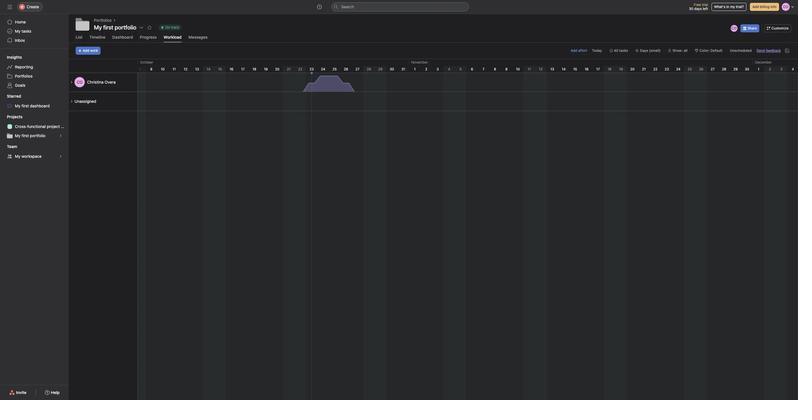 Task type: describe. For each thing, give the bounding box(es) containing it.
5
[[460, 67, 462, 71]]

dashboard link
[[112, 35, 133, 42]]

effort
[[578, 48, 587, 53]]

color: default button
[[693, 47, 725, 55]]

add work button
[[76, 47, 101, 55]]

color:
[[700, 48, 710, 53]]

first portfolio
[[103, 24, 136, 31]]

1 20 from the left
[[275, 67, 279, 71]]

free trial 30 days left
[[689, 3, 708, 11]]

projects button
[[0, 114, 22, 120]]

1 16 from the left
[[230, 67, 233, 71]]

1 29 from the left
[[378, 67, 383, 71]]

all tasks
[[614, 48, 628, 53]]

2 2 from the left
[[769, 67, 771, 71]]

plan
[[61, 124, 69, 129]]

1 8 from the left
[[139, 67, 141, 71]]

info
[[771, 5, 777, 9]]

1 17 from the left
[[241, 67, 245, 71]]

help
[[51, 390, 60, 395]]

1 22 from the left
[[298, 67, 302, 71]]

add effort button
[[571, 48, 587, 53]]

2 9 from the left
[[505, 67, 508, 71]]

see details, my first portfolio image
[[59, 134, 62, 138]]

all
[[614, 48, 618, 53]]

my workspace link
[[3, 152, 65, 161]]

history image
[[317, 5, 322, 9]]

my first dashboard
[[15, 103, 50, 108]]

add work
[[83, 48, 98, 53]]

list
[[76, 35, 83, 40]]

my for my first dashboard
[[15, 103, 20, 108]]

invite
[[16, 390, 26, 395]]

what's
[[714, 5, 726, 9]]

my tasks link
[[3, 27, 65, 36]]

send
[[757, 48, 765, 53]]

on
[[165, 25, 170, 30]]

0 vertical spatial portfolios link
[[94, 17, 112, 23]]

2 16 from the left
[[585, 67, 589, 71]]

inbox
[[15, 38, 25, 43]]

search list box
[[332, 2, 469, 11]]

7
[[483, 67, 485, 71]]

december
[[755, 60, 772, 64]]

functional
[[27, 124, 46, 129]]

send feedback link
[[757, 48, 781, 53]]

6
[[471, 67, 473, 71]]

overa
[[105, 80, 116, 85]]

1 26 from the left
[[344, 67, 348, 71]]

today
[[592, 48, 602, 53]]

days
[[640, 48, 648, 53]]

left
[[703, 7, 708, 11]]

add for add billing info
[[753, 5, 759, 9]]

projects element
[[0, 112, 69, 142]]

my first portfolio
[[94, 24, 136, 31]]

starred button
[[0, 93, 21, 99]]

cross-functional project plan link
[[3, 122, 69, 131]]

insights button
[[0, 54, 22, 60]]

my for my tasks
[[15, 29, 20, 34]]

trial?
[[736, 5, 744, 9]]

2 25 from the left
[[688, 67, 692, 71]]

save layout as default image
[[785, 48, 790, 53]]

my
[[730, 5, 735, 9]]

on track
[[165, 25, 179, 30]]

see details, my workspace image
[[59, 155, 62, 158]]

customize
[[772, 26, 789, 30]]

messages
[[188, 35, 208, 40]]

2 26 from the left
[[699, 67, 704, 71]]

1 24 from the left
[[321, 67, 325, 71]]

1 9 from the left
[[150, 67, 152, 71]]

1 14 from the left
[[207, 67, 210, 71]]

billing
[[760, 5, 770, 9]]

share button
[[741, 24, 760, 32]]

insights
[[7, 55, 22, 60]]

add effort
[[571, 48, 587, 53]]

add for add work
[[83, 48, 89, 53]]

2 18 from the left
[[608, 67, 612, 71]]

home link
[[3, 17, 65, 27]]

feedback
[[766, 48, 781, 53]]

teams element
[[0, 142, 69, 162]]

dashboard
[[30, 103, 50, 108]]

list link
[[76, 35, 83, 42]]

1 3 from the left
[[437, 67, 439, 71]]

my first portfolio link
[[3, 131, 65, 140]]

timeline link
[[89, 35, 105, 42]]

add billing info button
[[750, 3, 779, 11]]

team
[[7, 144, 17, 149]]

1 10 from the left
[[161, 67, 165, 71]]

1 11 from the left
[[173, 67, 176, 71]]

default
[[711, 48, 723, 53]]

2 17 from the left
[[596, 67, 600, 71]]

december 1
[[755, 60, 772, 71]]

1 25 from the left
[[333, 67, 337, 71]]

dashboard
[[112, 35, 133, 40]]

2 24 from the left
[[676, 67, 681, 71]]

tasks for my tasks
[[22, 29, 31, 34]]

november 1
[[411, 60, 428, 71]]

days
[[694, 7, 702, 11]]

my tasks
[[15, 29, 31, 34]]

unassigned
[[74, 99, 96, 104]]

projects
[[7, 114, 22, 119]]

days (small) button
[[633, 47, 663, 55]]

portfolios inside insights element
[[15, 74, 33, 79]]

2 12 from the left
[[539, 67, 543, 71]]

my workspace
[[15, 154, 42, 159]]

starred
[[7, 94, 21, 99]]

send feedback
[[757, 48, 781, 53]]

color: default
[[700, 48, 723, 53]]

2 29 from the left
[[734, 67, 738, 71]]

workload link
[[164, 35, 182, 42]]

inbox link
[[3, 36, 65, 45]]



Task type: vqa. For each thing, say whether or not it's contained in the screenshot.
"Days (small)" dropdown button at the right top of the page
yes



Task type: locate. For each thing, give the bounding box(es) containing it.
2 4 from the left
[[792, 67, 794, 71]]

workload
[[164, 35, 182, 40]]

co left share button
[[732, 26, 737, 30]]

reporting
[[15, 64, 33, 69]]

0 horizontal spatial 18
[[253, 67, 256, 71]]

0 vertical spatial co
[[732, 26, 737, 30]]

timeline
[[89, 35, 105, 40]]

first inside starred element
[[22, 103, 29, 108]]

portfolios
[[94, 18, 112, 23], [15, 74, 33, 79]]

1 horizontal spatial 23
[[665, 67, 669, 71]]

1 horizontal spatial 12
[[539, 67, 543, 71]]

my inside 'my tasks' link
[[15, 29, 20, 34]]

1 horizontal spatial 4
[[792, 67, 794, 71]]

cross-functional project plan
[[15, 124, 69, 129]]

2 horizontal spatial add
[[753, 5, 759, 9]]

portfolios link
[[94, 17, 112, 23], [3, 72, 65, 81]]

24
[[321, 67, 325, 71], [676, 67, 681, 71]]

create
[[27, 4, 39, 9]]

1 horizontal spatial 11
[[528, 67, 531, 71]]

0 horizontal spatial 28
[[367, 67, 371, 71]]

25
[[333, 67, 337, 71], [688, 67, 692, 71]]

2 3 from the left
[[781, 67, 783, 71]]

my down starred
[[15, 103, 20, 108]]

all tasks button
[[607, 47, 631, 55]]

all
[[684, 48, 688, 53]]

first for portfolio
[[22, 133, 29, 138]]

add inside button
[[83, 48, 89, 53]]

2 14 from the left
[[562, 67, 566, 71]]

1 horizontal spatial 17
[[596, 67, 600, 71]]

in
[[727, 5, 729, 9]]

29 left 31
[[378, 67, 383, 71]]

1 vertical spatial first
[[22, 133, 29, 138]]

tasks for all tasks
[[619, 48, 628, 53]]

tasks right all
[[619, 48, 628, 53]]

14
[[207, 67, 210, 71], [562, 67, 566, 71]]

1 horizontal spatial 9
[[505, 67, 508, 71]]

30 left 31
[[390, 67, 394, 71]]

first down cross-
[[22, 133, 29, 138]]

trial
[[702, 3, 708, 7]]

tasks inside dropdown button
[[619, 48, 628, 53]]

1 horizontal spatial 26
[[699, 67, 704, 71]]

0 horizontal spatial 24
[[321, 67, 325, 71]]

30 left the december 1
[[745, 67, 749, 71]]

0 horizontal spatial 13
[[195, 67, 199, 71]]

messages link
[[188, 35, 208, 42]]

portfolio
[[30, 133, 45, 138]]

2 28 from the left
[[722, 67, 726, 71]]

0 vertical spatial portfolios
[[94, 18, 112, 23]]

portfolios link inside insights element
[[3, 72, 65, 81]]

my up inbox
[[15, 29, 20, 34]]

2 22 from the left
[[653, 67, 658, 71]]

2 down november at the top right of page
[[425, 67, 427, 71]]

1 1 from the left
[[414, 67, 416, 71]]

2 1 from the left
[[758, 67, 760, 71]]

1 18 from the left
[[253, 67, 256, 71]]

my for my workspace
[[15, 154, 20, 159]]

1 inside the december 1
[[758, 67, 760, 71]]

1 vertical spatial tasks
[[619, 48, 628, 53]]

0 horizontal spatial 17
[[241, 67, 245, 71]]

27
[[356, 67, 360, 71], [711, 67, 715, 71]]

1 for december 1
[[758, 67, 760, 71]]

0 horizontal spatial 23
[[310, 67, 314, 71]]

add to starred image
[[147, 25, 152, 30]]

0 horizontal spatial 22
[[298, 67, 302, 71]]

2 first from the top
[[22, 133, 29, 138]]

1 23 from the left
[[310, 67, 314, 71]]

2 27 from the left
[[711, 67, 715, 71]]

add inside 'button'
[[753, 5, 759, 9]]

1 27 from the left
[[356, 67, 360, 71]]

0 horizontal spatial tasks
[[22, 29, 31, 34]]

0 horizontal spatial add
[[83, 48, 89, 53]]

1 horizontal spatial 30
[[689, 7, 693, 11]]

9
[[150, 67, 152, 71], [505, 67, 508, 71]]

1 horizontal spatial portfolios
[[94, 18, 112, 23]]

october
[[140, 60, 153, 64]]

first left "dashboard"
[[22, 103, 29, 108]]

today button
[[590, 47, 605, 55]]

0 horizontal spatial 19
[[264, 67, 268, 71]]

1 down december
[[758, 67, 760, 71]]

track
[[171, 25, 179, 30]]

0 horizontal spatial 21
[[287, 67, 291, 71]]

1 horizontal spatial 27
[[711, 67, 715, 71]]

3 right the november 1
[[437, 67, 439, 71]]

1 horizontal spatial 15
[[573, 67, 577, 71]]

22
[[298, 67, 302, 71], [653, 67, 658, 71]]

help button
[[41, 388, 63, 398]]

show options image
[[139, 25, 144, 30]]

2 13 from the left
[[551, 67, 554, 71]]

10
[[161, 67, 165, 71], [516, 67, 520, 71]]

28
[[367, 67, 371, 71], [722, 67, 726, 71]]

2 down december
[[769, 67, 771, 71]]

my inside my first portfolio link
[[15, 133, 20, 138]]

my first portfolio
[[15, 133, 45, 138]]

christina
[[87, 80, 104, 85]]

8
[[139, 67, 141, 71], [494, 67, 496, 71]]

30
[[689, 7, 693, 11], [390, 67, 394, 71], [745, 67, 749, 71]]

share
[[748, 26, 757, 30]]

1 horizontal spatial 8
[[494, 67, 496, 71]]

1 vertical spatial co
[[77, 80, 83, 85]]

1 19 from the left
[[264, 67, 268, 71]]

30 inside free trial 30 days left
[[689, 7, 693, 11]]

1 horizontal spatial 16
[[585, 67, 589, 71]]

my down cross-
[[15, 133, 20, 138]]

1 12 from the left
[[184, 67, 188, 71]]

first inside projects element
[[22, 133, 29, 138]]

workspace
[[22, 154, 42, 159]]

9 down october
[[150, 67, 152, 71]]

1 inside the november 1
[[414, 67, 416, 71]]

1 horizontal spatial 29
[[734, 67, 738, 71]]

show:
[[673, 48, 683, 53]]

1 horizontal spatial 18
[[608, 67, 612, 71]]

0 horizontal spatial 9
[[150, 67, 152, 71]]

unscheduled
[[730, 48, 752, 53]]

1 21 from the left
[[287, 67, 291, 71]]

1 horizontal spatial 2
[[769, 67, 771, 71]]

tasks inside global element
[[22, 29, 31, 34]]

what's in my trial?
[[714, 5, 744, 9]]

progress
[[140, 35, 157, 40]]

my first dashboard link
[[3, 101, 65, 111]]

global element
[[0, 14, 69, 48]]

2 11 from the left
[[528, 67, 531, 71]]

1 horizontal spatial 3
[[781, 67, 783, 71]]

my inside my workspace link
[[15, 154, 20, 159]]

0 horizontal spatial 1
[[414, 67, 416, 71]]

20
[[275, 67, 279, 71], [631, 67, 635, 71]]

2 15 from the left
[[573, 67, 577, 71]]

2 10 from the left
[[516, 67, 520, 71]]

21
[[287, 67, 291, 71], [642, 67, 646, 71]]

18
[[253, 67, 256, 71], [608, 67, 612, 71]]

2
[[425, 67, 427, 71], [769, 67, 771, 71]]

portfolios up my first portfolio
[[94, 18, 112, 23]]

1 vertical spatial portfolios
[[15, 74, 33, 79]]

0 horizontal spatial 4
[[448, 67, 450, 71]]

search
[[341, 4, 354, 9]]

team button
[[0, 144, 17, 150]]

goals
[[15, 83, 25, 88]]

work
[[90, 48, 98, 53]]

home
[[15, 19, 26, 24]]

0 vertical spatial tasks
[[22, 29, 31, 34]]

1 horizontal spatial 28
[[722, 67, 726, 71]]

1 for november 1
[[414, 67, 416, 71]]

0 horizontal spatial 10
[[161, 67, 165, 71]]

starred element
[[0, 91, 69, 112]]

1 horizontal spatial 25
[[688, 67, 692, 71]]

8 down october
[[139, 67, 141, 71]]

0 horizontal spatial 15
[[218, 67, 222, 71]]

add left effort
[[571, 48, 577, 53]]

1 first from the top
[[22, 103, 29, 108]]

2 8 from the left
[[494, 67, 496, 71]]

1
[[414, 67, 416, 71], [758, 67, 760, 71]]

1 horizontal spatial 14
[[562, 67, 566, 71]]

1 horizontal spatial portfolios link
[[94, 17, 112, 23]]

1 2 from the left
[[425, 67, 427, 71]]

portfolios link up my first portfolio
[[94, 17, 112, 23]]

my for my first portfolio
[[94, 24, 102, 31]]

my up 'timeline' at the top left
[[94, 24, 102, 31]]

0 horizontal spatial 3
[[437, 67, 439, 71]]

1 horizontal spatial 1
[[758, 67, 760, 71]]

29 down unscheduled dropdown button
[[734, 67, 738, 71]]

1 13 from the left
[[195, 67, 199, 71]]

1 horizontal spatial co
[[732, 26, 737, 30]]

0 horizontal spatial 14
[[207, 67, 210, 71]]

1 horizontal spatial tasks
[[619, 48, 628, 53]]

1 4 from the left
[[448, 67, 450, 71]]

0 vertical spatial first
[[22, 103, 29, 108]]

add left billing
[[753, 5, 759, 9]]

1 vertical spatial portfolios link
[[3, 72, 65, 81]]

add billing info
[[753, 5, 777, 9]]

project
[[47, 124, 60, 129]]

2 19 from the left
[[619, 67, 623, 71]]

1 horizontal spatial 19
[[619, 67, 623, 71]]

0 horizontal spatial 27
[[356, 67, 360, 71]]

invite button
[[5, 388, 30, 398]]

0 horizontal spatial 2
[[425, 67, 427, 71]]

2 20 from the left
[[631, 67, 635, 71]]

cross-
[[15, 124, 27, 129]]

november
[[411, 60, 428, 64]]

2 23 from the left
[[665, 67, 669, 71]]

11
[[173, 67, 176, 71], [528, 67, 531, 71]]

1 horizontal spatial 21
[[642, 67, 646, 71]]

add for add effort
[[571, 48, 577, 53]]

1 horizontal spatial 22
[[653, 67, 658, 71]]

progress link
[[140, 35, 157, 42]]

0 horizontal spatial co
[[77, 80, 83, 85]]

my inside 'my first dashboard' link
[[15, 103, 20, 108]]

tasks down 'home'
[[22, 29, 31, 34]]

13
[[195, 67, 199, 71], [551, 67, 554, 71]]

0 horizontal spatial 16
[[230, 67, 233, 71]]

12
[[184, 67, 188, 71], [539, 67, 543, 71]]

customize button
[[765, 24, 791, 32]]

0 horizontal spatial 8
[[139, 67, 141, 71]]

1 horizontal spatial 20
[[631, 67, 635, 71]]

0 horizontal spatial portfolios link
[[3, 72, 65, 81]]

9 right 7
[[505, 67, 508, 71]]

0 horizontal spatial 20
[[275, 67, 279, 71]]

1 horizontal spatial 13
[[551, 67, 554, 71]]

16
[[230, 67, 233, 71], [585, 67, 589, 71]]

my for my first portfolio
[[15, 133, 20, 138]]

1 horizontal spatial add
[[571, 48, 577, 53]]

tasks
[[22, 29, 31, 34], [619, 48, 628, 53]]

first for dashboard
[[22, 103, 29, 108]]

hide sidebar image
[[7, 5, 12, 9]]

christina overa
[[87, 80, 116, 85]]

30 left days
[[689, 7, 693, 11]]

my down team
[[15, 154, 20, 159]]

3 right the december 1
[[781, 67, 783, 71]]

1 horizontal spatial 10
[[516, 67, 520, 71]]

co left christina
[[77, 80, 83, 85]]

0 horizontal spatial 11
[[173, 67, 176, 71]]

23
[[310, 67, 314, 71], [665, 67, 669, 71]]

on track button
[[156, 23, 184, 32]]

1 horizontal spatial 24
[[676, 67, 681, 71]]

8 right 7
[[494, 67, 496, 71]]

goals link
[[3, 81, 65, 90]]

31
[[402, 67, 405, 71]]

0 horizontal spatial 12
[[184, 67, 188, 71]]

unscheduled button
[[728, 47, 755, 55]]

2 21 from the left
[[642, 67, 646, 71]]

insights element
[[0, 52, 69, 91]]

1 28 from the left
[[367, 67, 371, 71]]

17
[[241, 67, 245, 71], [596, 67, 600, 71]]

0 horizontal spatial 25
[[333, 67, 337, 71]]

0 horizontal spatial 29
[[378, 67, 383, 71]]

0 horizontal spatial portfolios
[[15, 74, 33, 79]]

portfolios link down reporting
[[3, 72, 65, 81]]

portfolios down reporting
[[15, 74, 33, 79]]

0 horizontal spatial 26
[[344, 67, 348, 71]]

29
[[378, 67, 383, 71], [734, 67, 738, 71]]

0 horizontal spatial 30
[[390, 67, 394, 71]]

1 down november at the top right of page
[[414, 67, 416, 71]]

co
[[732, 26, 737, 30], [77, 80, 83, 85]]

2 horizontal spatial 30
[[745, 67, 749, 71]]

what's in my trial? button
[[712, 3, 747, 11]]

show: all button
[[666, 47, 690, 55]]

1 15 from the left
[[218, 67, 222, 71]]

create button
[[17, 2, 43, 11]]

add left work
[[83, 48, 89, 53]]



